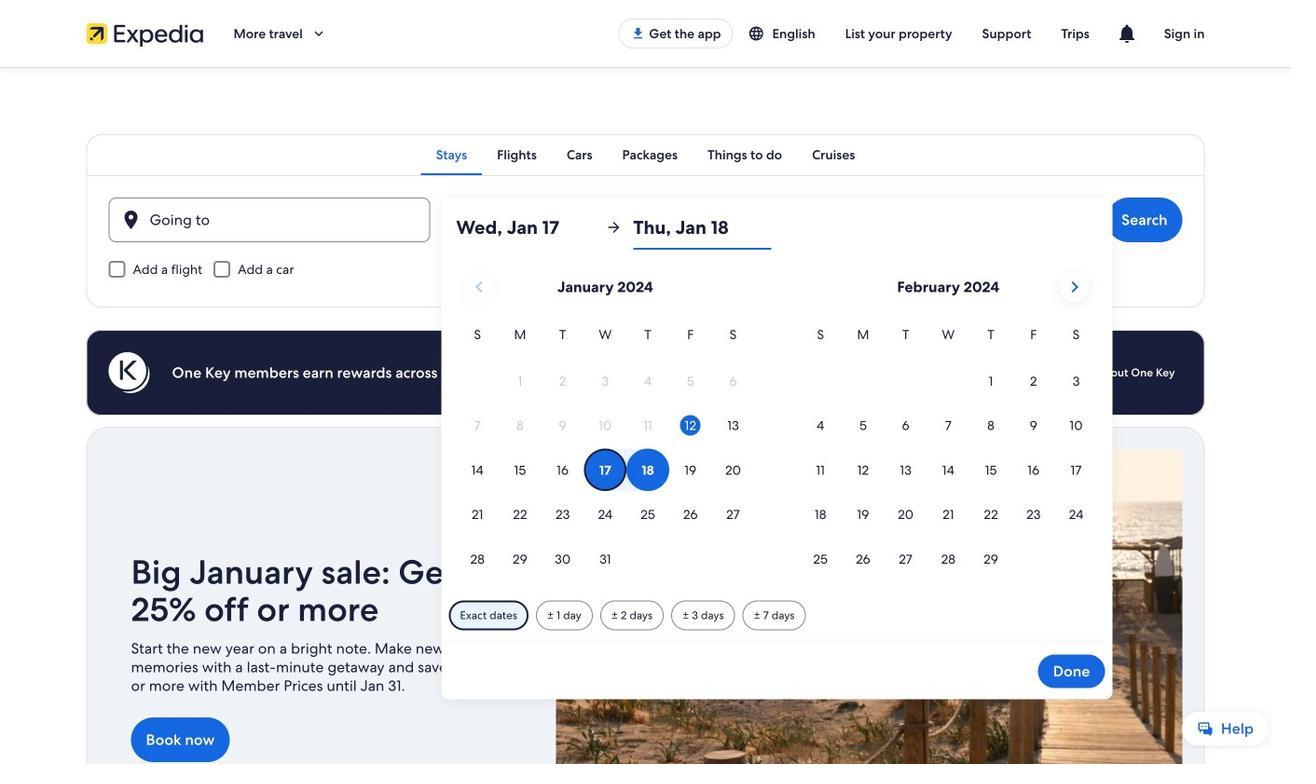 Task type: locate. For each thing, give the bounding box(es) containing it.
small image
[[749, 25, 773, 42]]

next month image
[[1064, 276, 1086, 298]]

february 2024 element
[[800, 325, 1098, 583]]

main content
[[0, 67, 1292, 765]]

today element
[[681, 416, 701, 436]]

tab list
[[86, 134, 1206, 175]]

application
[[456, 265, 1098, 583]]

previous month image
[[468, 276, 491, 298]]

directional image
[[606, 219, 622, 236]]

january 2024 element
[[456, 325, 755, 583]]



Task type: describe. For each thing, give the bounding box(es) containing it.
more travel image
[[310, 25, 327, 42]]

communication center icon image
[[1116, 22, 1139, 45]]

download the app button image
[[631, 26, 646, 41]]

expedia logo image
[[86, 21, 204, 47]]



Task type: vqa. For each thing, say whether or not it's contained in the screenshot.
hotel within Bundle Flight + Hotel To Save
no



